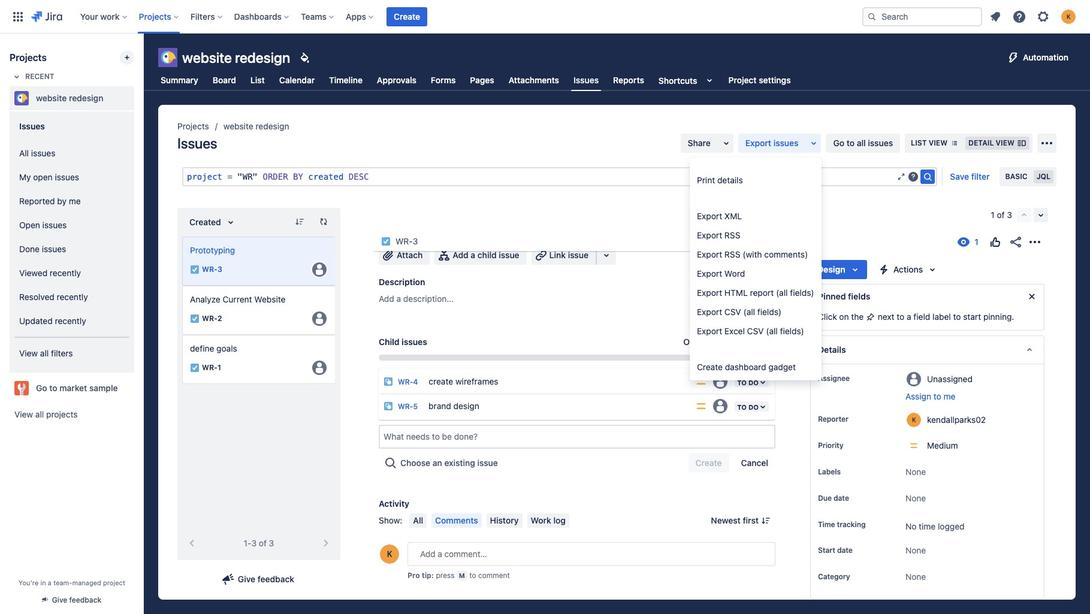 Task type: vqa. For each thing, say whether or not it's contained in the screenshot.
7 VIEWS
no



Task type: describe. For each thing, give the bounding box(es) containing it.
create button
[[387, 7, 427, 26]]

pinned fields
[[818, 291, 871, 301]]

view for view all projects
[[14, 409, 33, 420]]

projects for the projects link
[[177, 121, 209, 131]]

export word
[[697, 269, 745, 279]]

export html report (all fields) link
[[690, 284, 821, 303]]

view all filters link
[[14, 342, 129, 366]]

by for order
[[708, 337, 718, 347]]

a right "in" on the left
[[48, 579, 52, 587]]

issue type: sub-task image
[[384, 402, 393, 411]]

appswitcher icon image
[[11, 9, 25, 24]]

order by
[[683, 337, 718, 347]]

wr-4
[[398, 378, 418, 387]]

set project background image
[[297, 50, 312, 65]]

0 vertical spatial website
[[182, 49, 232, 66]]

2 none from the top
[[906, 493, 926, 503]]

project settings link
[[726, 70, 793, 91]]

all issues link
[[14, 141, 129, 165]]

your work button
[[77, 7, 132, 26]]

fields) for report
[[790, 288, 814, 298]]

view for detail view
[[996, 138, 1015, 147]]

wr- up analyze
[[202, 265, 217, 274]]

1 inside issues list box
[[217, 363, 221, 372]]

pro
[[408, 571, 420, 580]]

all for all
[[413, 515, 423, 526]]

analyze
[[190, 294, 220, 304]]

issues for done issues
[[42, 244, 66, 254]]

your work
[[80, 11, 120, 21]]

choose an existing issue
[[400, 458, 498, 468]]

export for export excel csv (all fields)
[[697, 326, 722, 336]]

import and bulk change issues image
[[1040, 136, 1054, 150]]

1 horizontal spatial 1
[[991, 210, 995, 220]]

0 horizontal spatial projects
[[10, 52, 47, 63]]

export excel csv (all fields) link
[[690, 322, 821, 341]]

issues for the projects link
[[177, 135, 217, 152]]

(with
[[743, 249, 762, 260]]

give feedback for right give feedback button
[[238, 574, 294, 584]]

dashboards
[[234, 11, 282, 21]]

resolved
[[19, 292, 54, 302]]

your profile and settings image
[[1062, 9, 1076, 24]]

export xml link
[[690, 207, 821, 226]]

2 vertical spatial website redesign
[[223, 121, 289, 131]]

timeline link
[[327, 70, 365, 91]]

4
[[413, 378, 418, 387]]

all for all issues
[[19, 148, 29, 158]]

go to all issues link
[[826, 134, 900, 153]]

child issues
[[379, 337, 427, 347]]

1 vertical spatial redesign
[[69, 93, 103, 103]]

2 horizontal spatial issue
[[568, 250, 589, 260]]

projects
[[46, 409, 78, 420]]

1 horizontal spatial task image
[[381, 237, 391, 246]]

pinned
[[818, 291, 846, 301]]

date for due date
[[834, 494, 849, 503]]

wr- right issue type: sub-task image
[[398, 378, 413, 387]]

on
[[839, 312, 849, 322]]

give for right give feedback button
[[238, 574, 255, 584]]

0 horizontal spatial of
[[259, 538, 267, 548]]

rss for export rss
[[725, 230, 741, 240]]

vote options: no one has voted for this issue yet. image
[[988, 235, 1003, 249]]

wr-4 link
[[398, 378, 418, 387]]

brand
[[429, 401, 451, 411]]

reports
[[613, 75, 644, 85]]

issues down the all issues link
[[55, 172, 79, 182]]

wr- right issue type: sub-task icon
[[398, 402, 413, 411]]

project inside jql query field
[[187, 172, 222, 182]]

link web pages and more image
[[599, 248, 614, 263]]

go to market sample
[[36, 383, 118, 393]]

projects for the 'projects' dropdown button
[[139, 11, 171, 21]]

work log button
[[527, 514, 569, 528]]

assignee
[[818, 374, 850, 383]]

to for go to all issues
[[847, 138, 855, 148]]

add a child issue
[[453, 250, 519, 260]]

project = "wr" order by created desc
[[187, 172, 369, 182]]

(all for report
[[776, 288, 788, 298]]

cancel button
[[734, 454, 776, 473]]

html
[[725, 288, 748, 298]]

all for filters
[[40, 348, 49, 358]]

newest first
[[711, 515, 759, 526]]

automation
[[1023, 52, 1069, 62]]

0
[[739, 352, 744, 363]]

recently for updated recently
[[55, 316, 86, 326]]

xml
[[725, 211, 742, 221]]

2 vertical spatial website
[[223, 121, 253, 131]]

reporter pin to top. only you can see pinned fields. image
[[851, 415, 861, 424]]

teams button
[[297, 7, 339, 26]]

fields) for csv
[[780, 326, 804, 336]]

print details link
[[690, 171, 821, 190]]

detail view
[[969, 138, 1015, 147]]

in
[[40, 579, 46, 587]]

the
[[851, 312, 864, 322]]

wireframes
[[455, 376, 498, 386]]

issue type: sub-task image
[[384, 377, 393, 387]]

start date
[[818, 546, 853, 555]]

by for reported
[[57, 196, 67, 206]]

give feedback for the bottommost give feedback button
[[52, 596, 101, 605]]

approvals
[[377, 75, 417, 85]]

pages
[[470, 75, 494, 85]]

export for export rss
[[697, 230, 722, 240]]

menu bar containing all
[[407, 514, 572, 528]]

filters
[[51, 348, 73, 358]]

updated recently link
[[14, 309, 129, 333]]

wr- down analyze
[[202, 314, 217, 323]]

1 horizontal spatial done
[[754, 352, 774, 363]]

history button
[[486, 514, 522, 528]]

refresh image
[[319, 217, 328, 227]]

view for list view
[[929, 138, 948, 147]]

resolved recently link
[[14, 285, 129, 309]]

history
[[490, 515, 519, 526]]

timeline
[[329, 75, 363, 85]]

filters button
[[187, 7, 227, 26]]

view all projects link
[[10, 404, 134, 426]]

done issues link
[[14, 237, 129, 261]]

projects link
[[177, 119, 209, 134]]

(all inside the export csv (all fields) link
[[744, 307, 755, 317]]

task image inside issues list box
[[190, 363, 200, 373]]

%
[[744, 352, 752, 363]]

export for export html report (all fields)
[[697, 288, 722, 298]]

1 vertical spatial fields)
[[758, 307, 782, 317]]

existing
[[444, 458, 475, 468]]

JQL query field
[[183, 168, 897, 185]]

settings image
[[1036, 9, 1051, 24]]

list for list view
[[911, 138, 927, 147]]

export for export xml
[[697, 211, 722, 221]]

view all projects
[[14, 409, 78, 420]]

create child image
[[764, 337, 773, 347]]

1 horizontal spatial of
[[997, 210, 1005, 220]]

0 horizontal spatial project
[[103, 579, 125, 587]]

actions image
[[1028, 235, 1042, 249]]

export csv (all fields) link
[[690, 303, 821, 322]]

project settings
[[729, 75, 791, 85]]

due date pin to top. only you can see pinned fields. image
[[852, 494, 861, 503]]

share
[[688, 138, 711, 148]]

kendallparks02
[[927, 414, 986, 425]]

me for assign to me
[[944, 391, 956, 402]]

2 vertical spatial redesign
[[256, 121, 289, 131]]

order
[[683, 337, 706, 347]]

banner containing your work
[[0, 0, 1090, 34]]

calendar link
[[277, 70, 317, 91]]

wr-3 inside issues list box
[[202, 265, 222, 274]]

no time logged
[[906, 521, 965, 532]]

1 horizontal spatial wr-3
[[396, 236, 418, 246]]

create project image
[[122, 53, 132, 62]]

reports link
[[611, 70, 647, 91]]

share button
[[681, 134, 733, 153]]

issues inside "link"
[[868, 138, 893, 148]]

0 vertical spatial csv
[[725, 307, 741, 317]]

Add a comment… field
[[408, 542, 776, 566]]

feedback for right give feedback button
[[258, 574, 294, 584]]

start
[[963, 312, 981, 322]]

created
[[308, 172, 344, 182]]

recently for viewed recently
[[50, 268, 81, 278]]

all button
[[410, 514, 427, 528]]

report
[[750, 288, 774, 298]]

issue for add a child issue
[[499, 250, 519, 260]]

shortcuts button
[[656, 70, 719, 91]]



Task type: locate. For each thing, give the bounding box(es) containing it.
wr- down define goals
[[202, 363, 217, 372]]

Search field
[[863, 7, 982, 26]]

feedback down 1-3 of 3
[[258, 574, 294, 584]]

1 vertical spatial issues
[[19, 121, 45, 131]]

create inside create dashboard gadget button
[[697, 362, 723, 372]]

0 vertical spatial done
[[19, 244, 40, 254]]

0 horizontal spatial done
[[19, 244, 40, 254]]

wr-5 link
[[398, 402, 418, 411]]

dashboard
[[725, 362, 766, 372]]

0 vertical spatial me
[[69, 196, 81, 206]]

to
[[847, 138, 855, 148], [897, 312, 905, 322], [953, 312, 961, 322], [49, 383, 57, 393], [934, 391, 942, 402], [469, 571, 476, 580]]

prototyping inside issues list box
[[190, 245, 235, 255]]

first
[[743, 515, 759, 526]]

0 vertical spatial prototyping
[[379, 222, 451, 239]]

website redesign link down "recent"
[[10, 86, 129, 110]]

website redesign down "recent"
[[36, 93, 103, 103]]

csv up excel
[[725, 307, 741, 317]]

task element containing prototyping
[[182, 237, 336, 286]]

0 vertical spatial project
[[187, 172, 222, 182]]

group containing all issues
[[14, 138, 129, 337]]

0 horizontal spatial csv
[[725, 307, 741, 317]]

me inside "group"
[[69, 196, 81, 206]]

board link
[[210, 70, 238, 91]]

issue for choose an existing issue
[[477, 458, 498, 468]]

0 vertical spatial give feedback button
[[216, 570, 302, 589]]

0 vertical spatial projects
[[139, 11, 171, 21]]

0 vertical spatial wr-3
[[396, 236, 418, 246]]

next
[[878, 312, 895, 322]]

reporter
[[818, 415, 849, 424]]

wr-3 up analyze
[[202, 265, 222, 274]]

issues down the projects link
[[177, 135, 217, 152]]

go right export issues popup button
[[833, 138, 845, 148]]

me
[[69, 196, 81, 206], [944, 391, 956, 402]]

rss up word
[[725, 249, 741, 260]]

hide message image
[[1025, 290, 1039, 304]]

brand design link
[[424, 394, 691, 418]]

1 vertical spatial (all
[[744, 307, 755, 317]]

0 vertical spatial give
[[238, 574, 255, 584]]

0 vertical spatial create
[[394, 11, 420, 21]]

0 horizontal spatial give feedback button
[[35, 590, 109, 610]]

create for create
[[394, 11, 420, 21]]

medium
[[927, 441, 958, 451]]

website right the projects link
[[223, 121, 253, 131]]

recently down resolved recently link
[[55, 316, 86, 326]]

analyze current website
[[190, 294, 286, 304]]

export for export word
[[697, 269, 722, 279]]

1-3 of 3
[[244, 538, 274, 548]]

1 horizontal spatial prototyping
[[379, 222, 451, 239]]

create wireframes link
[[424, 370, 691, 394]]

website redesign up the board
[[182, 49, 290, 66]]

projects down summary link
[[177, 121, 209, 131]]

go
[[833, 138, 845, 148], [36, 383, 47, 393]]

priority: medium image for wireframes
[[695, 376, 707, 388]]

0 horizontal spatial 1
[[217, 363, 221, 372]]

recently for resolved recently
[[57, 292, 88, 302]]

time
[[919, 521, 936, 532]]

1 view from the left
[[929, 138, 948, 147]]

export for export rss (with comments)
[[697, 249, 722, 260]]

my
[[19, 172, 31, 182]]

1 task element from the top
[[182, 237, 336, 286]]

2
[[217, 314, 222, 323]]

export for export csv (all fields)
[[697, 307, 722, 317]]

export up order by
[[697, 326, 722, 336]]

1 vertical spatial give feedback button
[[35, 590, 109, 610]]

add left child
[[453, 250, 469, 260]]

3
[[1007, 210, 1012, 220], [413, 236, 418, 246], [217, 265, 222, 274], [251, 538, 257, 548], [269, 538, 274, 548]]

export for export issues
[[745, 138, 771, 148]]

export up print details link
[[745, 138, 771, 148]]

1 vertical spatial all
[[413, 515, 423, 526]]

sidebar navigation image
[[131, 48, 157, 72]]

task image left the wr-1
[[190, 363, 200, 373]]

0 vertical spatial date
[[834, 494, 849, 503]]

work
[[100, 11, 120, 21]]

sort descending image
[[295, 217, 304, 227]]

2 add to starred image from the top
[[131, 381, 145, 396]]

1 horizontal spatial give feedback button
[[216, 570, 302, 589]]

0 vertical spatial give feedback
[[238, 574, 294, 584]]

automation button
[[1002, 48, 1076, 67]]

4 none from the top
[[906, 572, 926, 582]]

viewed recently
[[19, 268, 81, 278]]

1 vertical spatial project
[[103, 579, 125, 587]]

website redesign
[[182, 49, 290, 66], [36, 93, 103, 103], [223, 121, 289, 131]]

a inside button
[[471, 250, 475, 260]]

website down "recent"
[[36, 93, 67, 103]]

rss inside 'link'
[[725, 249, 741, 260]]

create wireframes
[[429, 376, 498, 386]]

task image left wr-2
[[190, 314, 200, 324]]

Child issues field
[[380, 426, 774, 448]]

labels
[[818, 468, 841, 477]]

0 vertical spatial task image
[[190, 265, 200, 275]]

1 horizontal spatial website redesign link
[[223, 119, 289, 134]]

2 view from the left
[[996, 138, 1015, 147]]

wr-2
[[202, 314, 222, 323]]

project
[[187, 172, 222, 182], [103, 579, 125, 587]]

list up syntax help icon
[[911, 138, 927, 147]]

add to starred image for website redesign
[[131, 91, 145, 105]]

go inside "link"
[[833, 138, 845, 148]]

prototyping down created popup button in the top of the page
[[190, 245, 235, 255]]

issues up viewed recently
[[42, 244, 66, 254]]

1 horizontal spatial all
[[413, 515, 423, 526]]

add inside add a child issue button
[[453, 250, 469, 260]]

gadget
[[769, 362, 796, 372]]

0 horizontal spatial create
[[394, 11, 420, 21]]

issues down reported by me at top left
[[42, 220, 67, 230]]

prototyping
[[379, 222, 451, 239], [190, 245, 235, 255]]

1 vertical spatial recently
[[57, 292, 88, 302]]

issues right child
[[402, 337, 427, 347]]

cancel
[[741, 458, 768, 468]]

add to starred image right the sample
[[131, 381, 145, 396]]

editor image
[[897, 172, 906, 182]]

1 vertical spatial feedback
[[69, 596, 101, 605]]

1 vertical spatial priority: medium image
[[695, 400, 707, 412]]

feedback for the bottommost give feedback button
[[69, 596, 101, 605]]

all
[[19, 148, 29, 158], [413, 515, 423, 526]]

0 vertical spatial all
[[857, 138, 866, 148]]

redesign up the all issues link
[[69, 93, 103, 103]]

issues list box
[[182, 237, 336, 384]]

add to starred image
[[131, 91, 145, 105], [131, 381, 145, 396]]

export up the export rss
[[697, 211, 722, 221]]

website redesign down list link in the left of the page
[[223, 121, 289, 131]]

me down my open issues link on the left of the page
[[69, 196, 81, 206]]

add for add a description...
[[379, 294, 394, 304]]

0 % done
[[739, 352, 774, 363]]

of right 1-
[[259, 538, 267, 548]]

issues for all issues
[[31, 148, 55, 158]]

brand design
[[429, 401, 479, 411]]

0 horizontal spatial view
[[929, 138, 948, 147]]

recently down "done issues" link
[[50, 268, 81, 278]]

issues left the reports
[[574, 75, 599, 85]]

rss for export rss (with comments)
[[725, 249, 741, 260]]

create right apps popup button
[[394, 11, 420, 21]]

0 vertical spatial list
[[250, 75, 265, 85]]

all up my
[[19, 148, 29, 158]]

jira image
[[31, 9, 62, 24], [31, 9, 62, 24]]

1 horizontal spatial me
[[944, 391, 956, 402]]

2 vertical spatial recently
[[55, 316, 86, 326]]

issues left list view
[[868, 138, 893, 148]]

1 horizontal spatial feedback
[[258, 574, 294, 584]]

by right the order
[[708, 337, 718, 347]]

no
[[906, 521, 917, 532]]

issues inside tab list
[[574, 75, 599, 85]]

5
[[413, 402, 418, 411]]

0 horizontal spatial all
[[19, 148, 29, 158]]

issue right existing
[[477, 458, 498, 468]]

"wr"
[[238, 172, 258, 182]]

copy link to issue image
[[416, 236, 425, 246]]

1 horizontal spatial go
[[833, 138, 845, 148]]

choose an existing issue button
[[379, 454, 505, 473]]

fields) up gadget at the right of page
[[780, 326, 804, 336]]

go for go to market sample
[[36, 383, 47, 393]]

viewed
[[19, 268, 47, 278]]

to for next to a field label to start pinning.
[[897, 312, 905, 322]]

print details
[[697, 175, 743, 185]]

redesign down list link in the left of the page
[[256, 121, 289, 131]]

help image
[[1012, 9, 1027, 24]]

all for projects
[[35, 409, 44, 420]]

1 horizontal spatial add
[[453, 250, 469, 260]]

task image up analyze
[[190, 265, 200, 275]]

calendar
[[279, 75, 315, 85]]

by inside "group"
[[57, 196, 67, 206]]

issues for the left website redesign link
[[19, 121, 45, 131]]

(all up export excel csv (all fields)
[[744, 307, 755, 317]]

issues inside popup button
[[774, 138, 799, 148]]

to inside button
[[934, 391, 942, 402]]

projects right work
[[139, 11, 171, 21]]

2 vertical spatial all
[[35, 409, 44, 420]]

1 vertical spatial csv
[[747, 326, 764, 336]]

priority: medium image down create dashboard gadget
[[695, 400, 707, 412]]

you're in a team-managed project
[[19, 579, 125, 587]]

issue right child
[[499, 250, 519, 260]]

website
[[254, 294, 286, 304]]

0 vertical spatial 1
[[991, 210, 995, 220]]

project left =
[[187, 172, 222, 182]]

0 horizontal spatial add
[[379, 294, 394, 304]]

1 vertical spatial 1
[[217, 363, 221, 372]]

date right start
[[837, 546, 853, 555]]

priority: medium image down order by
[[695, 376, 707, 388]]

syntax help image
[[909, 172, 918, 182]]

projects button
[[135, 7, 183, 26]]

0 vertical spatial recently
[[50, 268, 81, 278]]

rss down xml
[[725, 230, 741, 240]]

all inside "group"
[[40, 348, 49, 358]]

task image left the wr-3 link
[[381, 237, 391, 246]]

(all inside export excel csv (all fields) link
[[766, 326, 778, 336]]

1 none from the top
[[906, 467, 926, 477]]

done down open
[[19, 244, 40, 254]]

2 horizontal spatial projects
[[177, 121, 209, 131]]

by right reported
[[57, 196, 67, 206]]

add for add a child issue
[[453, 250, 469, 260]]

0 horizontal spatial issues
[[19, 121, 45, 131]]

give feedback down 1-3 of 3
[[238, 574, 294, 584]]

sample
[[89, 383, 118, 393]]

project right the managed
[[103, 579, 125, 587]]

1 vertical spatial website redesign link
[[223, 119, 289, 134]]

to inside "link"
[[847, 138, 855, 148]]

task element containing analyze current website
[[182, 286, 336, 335]]

create
[[429, 376, 453, 386]]

me down unassigned
[[944, 391, 956, 402]]

attachments
[[509, 75, 559, 85]]

issues up all issues
[[19, 121, 45, 131]]

reported by me
[[19, 196, 81, 206]]

me inside button
[[944, 391, 956, 402]]

2 task element from the top
[[182, 286, 336, 335]]

details element
[[810, 336, 1045, 364]]

0 vertical spatial fields)
[[790, 288, 814, 298]]

task image for prototyping
[[190, 265, 200, 275]]

issues up open
[[31, 148, 55, 158]]

all inside "link"
[[857, 138, 866, 148]]

export down export word
[[697, 288, 722, 298]]

create down order by popup button
[[697, 362, 723, 372]]

(all for csv
[[766, 326, 778, 336]]

give feedback down you're in a team-managed project at bottom
[[52, 596, 101, 605]]

0 vertical spatial (all
[[776, 288, 788, 298]]

projects up "recent"
[[10, 52, 47, 63]]

updated recently
[[19, 316, 86, 326]]

to for go to market sample
[[49, 383, 57, 393]]

menu containing print details
[[690, 158, 821, 381]]

group containing export xml
[[690, 203, 821, 345]]

list for list
[[250, 75, 265, 85]]

recent
[[25, 72, 54, 81]]

issue inside button
[[499, 250, 519, 260]]

give feedback button
[[216, 570, 302, 589], [35, 590, 109, 610]]

give for the bottommost give feedback button
[[52, 596, 67, 605]]

date for start date
[[837, 546, 853, 555]]

1 horizontal spatial view
[[996, 138, 1015, 147]]

create for create dashboard gadget
[[697, 362, 723, 372]]

newest first button
[[704, 514, 776, 528]]

=
[[227, 172, 232, 182]]

issues inside "group"
[[19, 121, 45, 131]]

date left due date pin to top. only you can see pinned fields. icon
[[834, 494, 849, 503]]

task element containing define goals
[[182, 335, 336, 384]]

1 vertical spatial task image
[[190, 363, 200, 373]]

due
[[818, 494, 832, 503]]

1 vertical spatial website redesign
[[36, 93, 103, 103]]

1 horizontal spatial issue
[[499, 250, 519, 260]]

a left child
[[471, 250, 475, 260]]

website redesign link down list link in the left of the page
[[223, 119, 289, 134]]

0 vertical spatial issues
[[574, 75, 599, 85]]

0 horizontal spatial list
[[250, 75, 265, 85]]

0 vertical spatial of
[[997, 210, 1005, 220]]

a down description
[[397, 294, 401, 304]]

order by image
[[223, 215, 238, 230]]

automation image
[[1006, 50, 1021, 65]]

done down create child image
[[754, 352, 774, 363]]

2 rss from the top
[[725, 249, 741, 260]]

redesign up list link in the left of the page
[[235, 49, 290, 66]]

word
[[725, 269, 745, 279]]

wr-3 up attach
[[396, 236, 418, 246]]

all inside button
[[413, 515, 423, 526]]

tab list containing issues
[[151, 70, 801, 91]]

1 vertical spatial add
[[379, 294, 394, 304]]

give feedback button down 1-3 of 3
[[216, 570, 302, 589]]

0 horizontal spatial issue
[[477, 458, 498, 468]]

add to starred image down the sidebar navigation icon
[[131, 91, 145, 105]]

create dashboard gadget button
[[690, 358, 821, 377]]

0 vertical spatial add
[[453, 250, 469, 260]]

0 horizontal spatial prototyping
[[190, 245, 235, 255]]

issues for export issues
[[774, 138, 799, 148]]

go to market sample link
[[10, 376, 129, 400]]

1 vertical spatial of
[[259, 538, 267, 548]]

forms
[[431, 75, 456, 85]]

1 vertical spatial rss
[[725, 249, 741, 260]]

comment
[[478, 571, 510, 580]]

1 horizontal spatial give feedback
[[238, 574, 294, 584]]

0 vertical spatial redesign
[[235, 49, 290, 66]]

banner
[[0, 0, 1090, 34]]

task image
[[190, 265, 200, 275], [190, 314, 200, 324]]

1 horizontal spatial create
[[697, 362, 723, 372]]

(all inside 'export html report (all fields)' 'link'
[[776, 288, 788, 298]]

3 inside the wr-3 link
[[413, 236, 418, 246]]

0 vertical spatial by
[[57, 196, 67, 206]]

save filter button
[[943, 167, 997, 186]]

(all up create child image
[[766, 326, 778, 336]]

wr- up attach
[[396, 236, 413, 246]]

group containing issues
[[14, 110, 129, 373]]

label
[[933, 312, 951, 322]]

collapse recent projects image
[[10, 70, 24, 84]]

1 up vote options: no one has voted for this issue yet. image
[[991, 210, 995, 220]]

1 horizontal spatial csv
[[747, 326, 764, 336]]

task image for analyze current website
[[190, 314, 200, 324]]

1 vertical spatial prototyping
[[190, 245, 235, 255]]

time tracking pin to top. only you can see pinned fields. image
[[868, 520, 878, 530]]

give down the team-
[[52, 596, 67, 605]]

pinning.
[[984, 312, 1014, 322]]

add a description...
[[379, 294, 454, 304]]

1 vertical spatial list
[[911, 138, 927, 147]]

website redesign link
[[10, 86, 129, 110], [223, 119, 289, 134]]

resolved recently
[[19, 292, 88, 302]]

0 vertical spatial rss
[[725, 230, 741, 240]]

0 horizontal spatial website redesign link
[[10, 86, 129, 110]]

projects
[[139, 11, 171, 21], [10, 52, 47, 63], [177, 121, 209, 131]]

2 task image from the top
[[190, 314, 200, 324]]

0 vertical spatial website redesign link
[[10, 86, 129, 110]]

tab list
[[151, 70, 801, 91]]

3 task element from the top
[[182, 335, 336, 384]]

export inside popup button
[[745, 138, 771, 148]]

view up search icon
[[929, 138, 948, 147]]

3 inside issues list box
[[217, 265, 222, 274]]

go to all issues
[[833, 138, 893, 148]]

menu bar
[[407, 514, 572, 528]]

menu
[[690, 158, 821, 381]]

assignee pin to top. only you can see pinned fields. image
[[852, 374, 862, 384]]

all inside "group"
[[19, 148, 29, 158]]

fields) inside 'link'
[[790, 288, 814, 298]]

to for assign to me
[[934, 391, 942, 402]]

add to starred image for go to market sample
[[131, 381, 145, 396]]

order by button
[[676, 333, 743, 352]]

2 vertical spatial issues
[[177, 135, 217, 152]]

0 vertical spatial go
[[833, 138, 845, 148]]

feedback down the managed
[[69, 596, 101, 605]]

2 priority: medium image from the top
[[695, 400, 707, 412]]

a left field
[[907, 312, 911, 322]]

group
[[14, 110, 129, 373], [14, 138, 129, 337], [690, 203, 821, 345], [1017, 208, 1048, 222]]

1 vertical spatial date
[[837, 546, 853, 555]]

1 vertical spatial me
[[944, 391, 956, 402]]

1 of 3
[[991, 210, 1012, 220]]

teams
[[301, 11, 327, 21]]

priority
[[818, 441, 844, 450]]

2 vertical spatial fields)
[[780, 326, 804, 336]]

1 horizontal spatial list
[[911, 138, 927, 147]]

priority: medium image
[[695, 376, 707, 388], [695, 400, 707, 412]]

go for go to all issues
[[833, 138, 845, 148]]

0 horizontal spatial task image
[[190, 363, 200, 373]]

1 horizontal spatial project
[[187, 172, 222, 182]]

0 horizontal spatial give
[[52, 596, 67, 605]]

a
[[471, 250, 475, 260], [397, 294, 401, 304], [907, 312, 911, 322], [48, 579, 52, 587]]

view down updated at left
[[19, 348, 38, 358]]

of
[[997, 210, 1005, 220], [259, 538, 267, 548]]

task image
[[381, 237, 391, 246], [190, 363, 200, 373]]

export down export xml
[[697, 230, 722, 240]]

view right detail
[[996, 138, 1015, 147]]

tracking
[[837, 520, 866, 529]]

primary element
[[7, 0, 853, 33]]

create inside create button
[[394, 11, 420, 21]]

by inside popup button
[[708, 337, 718, 347]]

priority: medium image for design
[[695, 400, 707, 412]]

assign to me
[[906, 391, 956, 402]]

csv up create child image
[[747, 326, 764, 336]]

0 vertical spatial task image
[[381, 237, 391, 246]]

all right "show:"
[[413, 515, 423, 526]]

recently down viewed recently link
[[57, 292, 88, 302]]

export left word
[[697, 269, 722, 279]]

0 vertical spatial website redesign
[[182, 49, 290, 66]]

reported
[[19, 196, 55, 206]]

list right the board
[[250, 75, 265, 85]]

wr-
[[396, 236, 413, 246], [202, 265, 217, 274], [202, 314, 217, 323], [202, 363, 217, 372], [398, 378, 413, 387], [398, 402, 413, 411]]

issue right link at the top of page
[[568, 250, 589, 260]]

export up order by popup button
[[697, 307, 722, 317]]

projects inside dropdown button
[[139, 11, 171, 21]]

1 vertical spatial website
[[36, 93, 67, 103]]

1 horizontal spatial by
[[708, 337, 718, 347]]

child
[[379, 337, 400, 347]]

more information about this user image
[[907, 413, 921, 427]]

labels pin to top. only you can see pinned fields. image
[[843, 468, 853, 477]]

forms link
[[429, 70, 458, 91]]

give feedback
[[238, 574, 294, 584], [52, 596, 101, 605]]

1 vertical spatial go
[[36, 383, 47, 393]]

me for reported by me
[[69, 196, 81, 206]]

1 vertical spatial projects
[[10, 52, 47, 63]]

click on the
[[818, 312, 866, 322]]

0 vertical spatial priority: medium image
[[695, 376, 707, 388]]

search image
[[867, 12, 877, 21]]

market
[[60, 383, 87, 393]]

1 priority: medium image from the top
[[695, 376, 707, 388]]

add down description
[[379, 294, 394, 304]]

1 add to starred image from the top
[[131, 91, 145, 105]]

view left projects at the bottom
[[14, 409, 33, 420]]

1 task image from the top
[[190, 265, 200, 275]]

1 down define goals
[[217, 363, 221, 372]]

fields) down report
[[758, 307, 782, 317]]

click
[[818, 312, 837, 322]]

your
[[80, 11, 98, 21]]

view for view all filters
[[19, 348, 38, 358]]

issues for child issues
[[402, 337, 427, 347]]

0 horizontal spatial give feedback
[[52, 596, 101, 605]]

notifications image
[[988, 9, 1003, 24]]

1 rss from the top
[[725, 230, 741, 240]]

search image
[[921, 170, 935, 184]]

project
[[729, 75, 757, 85]]

0 vertical spatial add to starred image
[[131, 91, 145, 105]]

apps
[[346, 11, 366, 21]]

3 none from the top
[[906, 546, 926, 556]]

0 vertical spatial view
[[19, 348, 38, 358]]

fields) left pinned
[[790, 288, 814, 298]]

redesign
[[235, 49, 290, 66], [69, 93, 103, 103], [256, 121, 289, 131]]

1 horizontal spatial issues
[[177, 135, 217, 152]]

website up the board
[[182, 49, 232, 66]]

export csv (all fields)
[[697, 307, 782, 317]]

task element
[[182, 237, 336, 286], [182, 286, 336, 335], [182, 335, 336, 384]]

list view
[[911, 138, 948, 147]]

give feedback button down you're in a team-managed project at bottom
[[35, 590, 109, 610]]

give down 1-
[[238, 574, 255, 584]]

issues for open issues
[[42, 220, 67, 230]]

0 vertical spatial feedback
[[258, 574, 294, 584]]

settings
[[759, 75, 791, 85]]

my open issues link
[[14, 165, 129, 189]]

(all right report
[[776, 288, 788, 298]]



